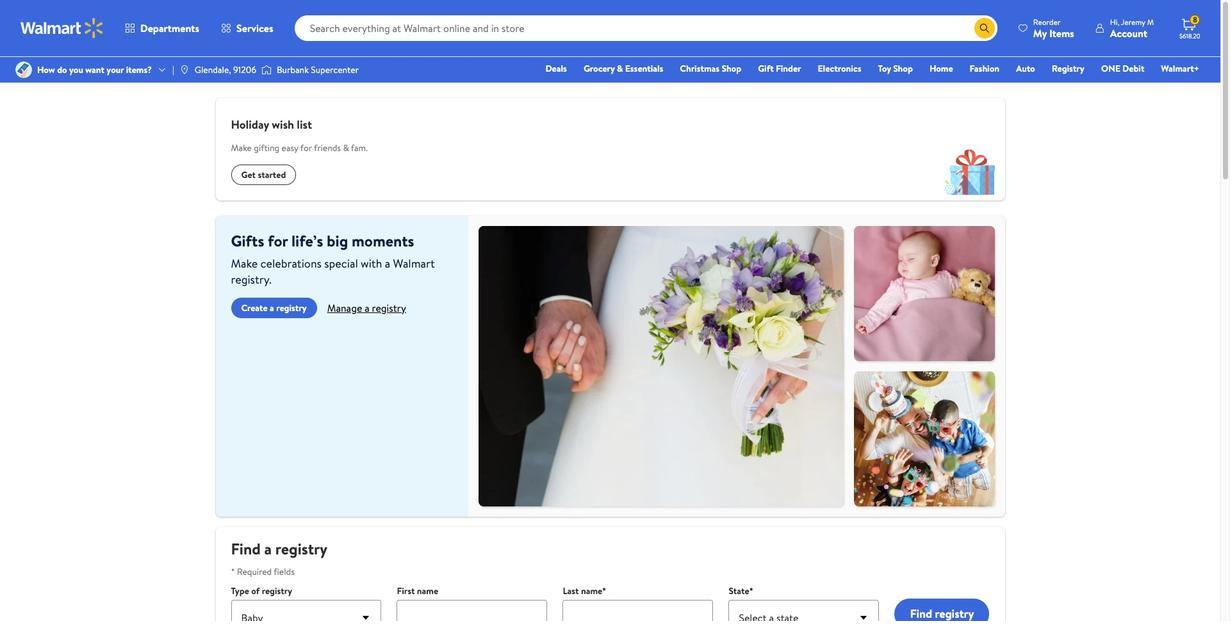 Task type: locate. For each thing, give the bounding box(es) containing it.
registry down fields
[[262, 585, 292, 598]]

 image for glendale, 91206
[[179, 65, 190, 75]]

a
[[385, 256, 391, 272], [365, 301, 370, 315], [270, 302, 274, 315], [264, 539, 272, 560]]

0 horizontal spatial shop
[[722, 62, 742, 75]]

registry inside find a registry * required fields
[[276, 539, 328, 560]]

gifting
[[254, 142, 280, 155]]

type of registry
[[231, 585, 292, 598]]

 image
[[262, 63, 272, 76], [179, 65, 190, 75]]

one debit link
[[1096, 62, 1151, 76]]

for up celebrations at the top left
[[268, 230, 288, 252]]

fashion link
[[965, 62, 1006, 76]]

walmart
[[393, 256, 435, 272]]

 image for burbank supercenter
[[262, 63, 272, 76]]

of
[[251, 585, 260, 598]]

debit
[[1123, 62, 1145, 75]]

0 horizontal spatial &
[[343, 142, 349, 155]]

for
[[301, 142, 312, 155], [268, 230, 288, 252]]

manage
[[327, 301, 362, 315]]

a right manage
[[365, 301, 370, 315]]

a for manage
[[365, 301, 370, 315]]

registry for manage
[[372, 301, 406, 315]]

a for find
[[264, 539, 272, 560]]

a inside find a registry * required fields
[[264, 539, 272, 560]]

registry up fields
[[276, 539, 328, 560]]

registry right create
[[276, 302, 307, 315]]

electronics link
[[813, 62, 868, 76]]

a right with
[[385, 256, 391, 272]]

1 vertical spatial &
[[343, 142, 349, 155]]

8
[[1194, 14, 1198, 25]]

with
[[361, 256, 382, 272]]

2 make from the top
[[231, 256, 258, 272]]

essentials
[[626, 62, 664, 75]]

walmart+
[[1162, 62, 1200, 75]]

registry for create
[[276, 302, 307, 315]]

0 vertical spatial for
[[301, 142, 312, 155]]

a right find in the left of the page
[[264, 539, 272, 560]]

a inside button
[[270, 302, 274, 315]]

list
[[297, 117, 312, 133]]

get started button
[[231, 165, 296, 185]]

1 shop from the left
[[722, 62, 742, 75]]

shop for toy shop
[[894, 62, 913, 75]]

departments
[[140, 21, 199, 35]]

glendale,
[[195, 63, 231, 76]]

type
[[231, 585, 249, 598]]

you
[[69, 63, 83, 76]]

for inside gifts for life's big moments make celebrations special with a walmart registry.
[[268, 230, 288, 252]]

1 horizontal spatial for
[[301, 142, 312, 155]]

registry
[[372, 301, 406, 315], [276, 302, 307, 315], [276, 539, 328, 560], [262, 585, 292, 598]]

holiday wish list. make gifting easy for friends & fam. get started. image
[[935, 130, 1006, 201]]

home
[[930, 62, 954, 75]]

 image right |
[[179, 65, 190, 75]]

gifts
[[231, 230, 264, 252]]

manage a registry
[[327, 301, 406, 315]]

toy shop
[[879, 62, 913, 75]]

gifts for life's big moments make celebrations special with a walmart registry.
[[231, 230, 435, 288]]

1 horizontal spatial  image
[[262, 63, 272, 76]]

 image
[[15, 62, 32, 78]]

shop right toy
[[894, 62, 913, 75]]

 image right the 91206
[[262, 63, 272, 76]]

life's
[[292, 230, 323, 252]]

find a registry * required fields
[[231, 539, 328, 579]]

1 horizontal spatial shop
[[894, 62, 913, 75]]

91206
[[233, 63, 256, 76]]

shop for christmas shop
[[722, 62, 742, 75]]

services
[[237, 21, 274, 35]]

make
[[231, 142, 252, 155], [231, 256, 258, 272]]

registry right manage
[[372, 301, 406, 315]]

a right create
[[270, 302, 274, 315]]

registry inside button
[[276, 302, 307, 315]]

make gifting easy for friends & fam.
[[231, 142, 368, 155]]

a inside gifts for life's big moments make celebrations special with a walmart registry.
[[385, 256, 391, 272]]

reorder
[[1034, 16, 1061, 27]]

wish
[[272, 117, 294, 133]]

2 shop from the left
[[894, 62, 913, 75]]

registry for type
[[262, 585, 292, 598]]

gift finder
[[759, 62, 802, 75]]

0 vertical spatial make
[[231, 142, 252, 155]]

shop
[[722, 62, 742, 75], [894, 62, 913, 75]]

gifts for life's big moments. make celebrations special with a walmart registry. create your registry. manage a registry. image
[[468, 216, 1006, 517]]

create
[[241, 302, 268, 315]]

celebrations
[[261, 256, 322, 272]]

shop right christmas
[[722, 62, 742, 75]]

0 horizontal spatial for
[[268, 230, 288, 252]]

fam.
[[351, 142, 368, 155]]

create a registry button
[[231, 298, 317, 319]]

first name
[[397, 585, 439, 598]]

& right grocery
[[617, 62, 623, 75]]

make down 'holiday'
[[231, 142, 252, 155]]

account
[[1111, 26, 1148, 40]]

make down gifts
[[231, 256, 258, 272]]

1 vertical spatial for
[[268, 230, 288, 252]]

0 horizontal spatial  image
[[179, 65, 190, 75]]

your
[[107, 63, 124, 76]]

glendale, 91206
[[195, 63, 256, 76]]

1 horizontal spatial &
[[617, 62, 623, 75]]

walmart+ link
[[1156, 62, 1206, 76]]

state*
[[729, 585, 754, 598]]

& left "fam." at left
[[343, 142, 349, 155]]

my
[[1034, 26, 1048, 40]]

for right easy
[[301, 142, 312, 155]]

deals link
[[540, 62, 573, 76]]

1 vertical spatial make
[[231, 256, 258, 272]]

last
[[563, 585, 579, 598]]

0 vertical spatial &
[[617, 62, 623, 75]]

*
[[231, 566, 235, 579]]

m
[[1148, 16, 1155, 27]]

&
[[617, 62, 623, 75], [343, 142, 349, 155]]



Task type: vqa. For each thing, say whether or not it's contained in the screenshot.
create a registry "button"
yes



Task type: describe. For each thing, give the bounding box(es) containing it.
auto link
[[1011, 62, 1042, 76]]

1 make from the top
[[231, 142, 252, 155]]

departments button
[[114, 13, 210, 44]]

walmart image
[[21, 18, 104, 38]]

do
[[57, 63, 67, 76]]

electronics
[[818, 62, 862, 75]]

moments
[[352, 230, 414, 252]]

registry link
[[1047, 62, 1091, 76]]

easy
[[282, 142, 299, 155]]

grocery & essentials link
[[578, 62, 670, 76]]

get
[[241, 169, 256, 181]]

find
[[231, 539, 261, 560]]

a for create
[[270, 302, 274, 315]]

burbank supercenter
[[277, 63, 359, 76]]

name*
[[581, 585, 607, 598]]

christmas
[[680, 62, 720, 75]]

First name text field
[[397, 601, 548, 622]]

last name*
[[563, 585, 607, 598]]

friends
[[314, 142, 341, 155]]

registry
[[1052, 62, 1085, 75]]

supercenter
[[311, 63, 359, 76]]

items
[[1050, 26, 1075, 40]]

holiday
[[231, 117, 269, 133]]

required
[[237, 566, 272, 579]]

holiday wish list
[[231, 117, 312, 133]]

8 $618.20
[[1180, 14, 1201, 40]]

home link
[[924, 62, 959, 76]]

jeremy
[[1122, 16, 1146, 27]]

grocery
[[584, 62, 615, 75]]

fashion
[[970, 62, 1000, 75]]

manage a registry link
[[327, 301, 406, 315]]

big
[[327, 230, 348, 252]]

fields
[[274, 566, 295, 579]]

deals
[[546, 62, 567, 75]]

finder
[[776, 62, 802, 75]]

special
[[325, 256, 358, 272]]

auto
[[1017, 62, 1036, 75]]

|
[[172, 63, 174, 76]]

registry for find
[[276, 539, 328, 560]]

make inside gifts for life's big moments make celebrations special with a walmart registry.
[[231, 256, 258, 272]]

christmas shop link
[[675, 62, 748, 76]]

$618.20
[[1180, 31, 1201, 40]]

gift
[[759, 62, 774, 75]]

create a registry
[[241, 302, 307, 315]]

name
[[417, 585, 439, 598]]

Walmart Site-Wide search field
[[295, 15, 998, 41]]

registry.
[[231, 272, 272, 288]]

services button
[[210, 13, 284, 44]]

reorder my items
[[1034, 16, 1075, 40]]

grocery & essentials
[[584, 62, 664, 75]]

started
[[258, 169, 286, 181]]

want
[[85, 63, 104, 76]]

hi,
[[1111, 16, 1120, 27]]

toy
[[879, 62, 892, 75]]

one
[[1102, 62, 1121, 75]]

get started
[[241, 169, 286, 181]]

burbank
[[277, 63, 309, 76]]

Search search field
[[295, 15, 998, 41]]

toy shop link
[[873, 62, 919, 76]]

first
[[397, 585, 415, 598]]

Last name* text field
[[563, 601, 714, 622]]

items?
[[126, 63, 152, 76]]

hi, jeremy m account
[[1111, 16, 1155, 40]]

gift finder link
[[753, 62, 807, 76]]

how
[[37, 63, 55, 76]]

how do you want your items?
[[37, 63, 152, 76]]

one debit
[[1102, 62, 1145, 75]]

search icon image
[[980, 23, 990, 33]]



